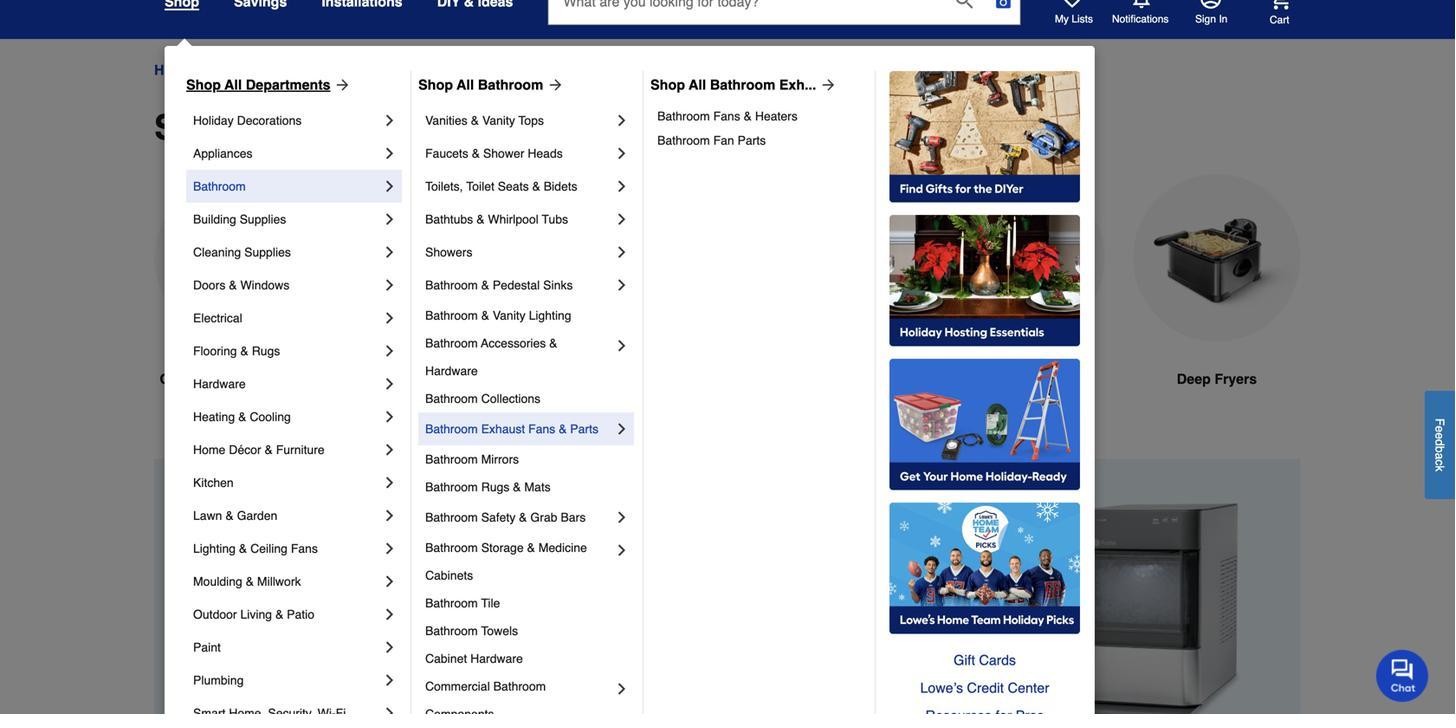 Task type: vqa. For each thing, say whether or not it's contained in the screenshot.
the Lowe's Credit Center
no



Task type: locate. For each thing, give the bounding box(es) containing it.
bathroom inside the bathroom mirrors link
[[425, 452, 478, 466]]

chevron right image for bathroom
[[381, 178, 399, 195]]

bathroom inside the bathroom rugs & mats link
[[425, 480, 478, 494]]

bathroom mirrors link
[[425, 445, 631, 473]]

accessories
[[481, 336, 546, 350]]

0 vertical spatial supplies
[[240, 212, 286, 226]]

vanity left tops
[[483, 114, 515, 127]]

& left mats
[[513, 480, 521, 494]]

bathroom down cabinet hardware 'link'
[[494, 679, 546, 693]]

all up holiday decorations
[[225, 77, 242, 93]]

exh...
[[780, 77, 817, 93]]

moulding & millwork link
[[193, 565, 381, 598]]

seats
[[498, 179, 529, 193]]

lawn
[[193, 509, 222, 523]]

small appliances link
[[297, 60, 403, 81]]

0 vertical spatial lighting
[[529, 309, 572, 322]]

bathroom left safety at left
[[425, 510, 478, 524]]

cart
[[1270, 14, 1290, 26]]

lowe's
[[921, 680, 964, 696]]

2 horizontal spatial all
[[689, 77, 707, 93]]

0 horizontal spatial shop
[[186, 77, 221, 93]]

supplies up the windows
[[245, 245, 291, 259]]

all for shop all bathroom exh...
[[689, 77, 707, 93]]

center
[[1008, 680, 1050, 696]]

bathroom for bathroom & vanity lighting
[[425, 309, 478, 322]]

chevron right image for toilets, toilet seats & bidets
[[614, 178, 631, 195]]

grab
[[531, 510, 558, 524]]

arrow right image
[[331, 76, 351, 94]]

shop up vanities
[[419, 77, 453, 93]]

parts down the bathroom fans & heaters link
[[738, 133, 766, 147]]

0 vertical spatial small
[[297, 62, 332, 78]]

countertop
[[160, 371, 234, 387]]

bathroom down showers in the top of the page
[[425, 278, 478, 292]]

bathroom up cabinets
[[425, 541, 478, 555]]

chevron right image for plumbing
[[381, 672, 399, 689]]

d
[[1434, 439, 1448, 446]]

c
[[1434, 459, 1448, 465]]

bathroom inside bathroom & pedestal sinks link
[[425, 278, 478, 292]]

all for shop all departments
[[225, 77, 242, 93]]

fans up fan
[[714, 109, 741, 123]]

& left millwork on the bottom of the page
[[246, 575, 254, 588]]

commercial bathroom components link
[[425, 672, 614, 714]]

arrow right image up the bathroom fans & heaters link
[[817, 76, 837, 94]]

gift cards link
[[890, 646, 1081, 674]]

small appliances down departments
[[154, 107, 440, 147]]

1 horizontal spatial all
[[457, 77, 474, 93]]

bathroom inside bathroom safety & grab bars link
[[425, 510, 478, 524]]

bathroom mirrors
[[425, 452, 519, 466]]

1 horizontal spatial rugs
[[481, 480, 510, 494]]

chevron right image for showers
[[614, 244, 631, 261]]

& left "cooling"
[[238, 410, 247, 424]]

1 arrow right image from the left
[[544, 76, 564, 94]]

holiday
[[193, 114, 234, 127]]

1 all from the left
[[225, 77, 242, 93]]

chevron right image for moulding & millwork
[[381, 573, 399, 590]]

shop all bathroom link
[[419, 75, 564, 95]]

chevron right image for faucets & shower heads
[[614, 145, 631, 162]]

bathroom for bathroom storage & medicine cabinets
[[425, 541, 478, 555]]

bathroom for bathroom towels
[[425, 624, 478, 638]]

faucets
[[425, 146, 469, 160]]

appliances right departments
[[335, 62, 403, 78]]

fryers
[[1215, 371, 1258, 387]]

1 vertical spatial rugs
[[481, 480, 510, 494]]

chevron right image for kitchen
[[381, 474, 399, 491]]

2 horizontal spatial shop
[[651, 77, 685, 93]]

bathroom fans & heaters link
[[658, 104, 863, 128]]

vanity for tops
[[483, 114, 515, 127]]

bathroom up 'building'
[[193, 179, 246, 193]]

microwaves
[[238, 371, 317, 387]]

arrow right image up tops
[[544, 76, 564, 94]]

0 vertical spatial rugs
[[252, 344, 280, 358]]

2 all from the left
[[457, 77, 474, 93]]

home link
[[154, 60, 193, 81]]

bathroom up bathroom fan parts
[[658, 109, 710, 123]]

outdoor living & patio
[[193, 607, 315, 621]]

bathroom fan parts
[[658, 133, 766, 147]]

chat invite button image
[[1377, 649, 1430, 702]]

showers link
[[425, 236, 614, 269]]

0 vertical spatial home
[[154, 62, 193, 78]]

1 vertical spatial parts
[[570, 422, 599, 436]]

fans down the bathroom collections link
[[529, 422, 556, 436]]

heaters
[[756, 109, 798, 123]]

& up bathroom fan parts link
[[744, 109, 752, 123]]

chevron right image for paint
[[381, 639, 399, 656]]

0 vertical spatial vanity
[[483, 114, 515, 127]]

rugs down mirrors
[[481, 480, 510, 494]]

1 e from the top
[[1434, 426, 1448, 432]]

all up vanities
[[457, 77, 474, 93]]

1 vertical spatial home
[[193, 443, 226, 457]]

0 vertical spatial fans
[[714, 109, 741, 123]]

small appliances up holiday decorations link
[[297, 62, 403, 78]]

chevron right image for bathroom safety & grab bars
[[614, 509, 631, 526]]

appliances link down the decorations
[[193, 137, 381, 170]]

small appliances
[[297, 62, 403, 78], [154, 107, 440, 147]]

b
[[1434, 446, 1448, 453]]

bathroom down cabinets
[[425, 596, 478, 610]]

all up the bathroom fans & heaters
[[689, 77, 707, 93]]

home décor & furniture
[[193, 443, 325, 457]]

2 arrow right image from the left
[[817, 76, 837, 94]]

small down home 'link'
[[154, 107, 247, 147]]

kitchen
[[193, 476, 234, 490]]

bathroom inside the bathroom collections link
[[425, 392, 478, 406]]

shop for shop all departments
[[186, 77, 221, 93]]

shop all bathroom exh...
[[651, 77, 817, 93]]

1 horizontal spatial shop
[[419, 77, 453, 93]]

bathroom inside bathroom towels link
[[425, 624, 478, 638]]

faucets & shower heads
[[425, 146, 563, 160]]

paint
[[193, 640, 221, 654]]

bathroom up vanities & vanity tops link
[[478, 77, 544, 93]]

& right storage
[[527, 541, 535, 555]]

flooring & rugs
[[193, 344, 280, 358]]

0 vertical spatial appliances link
[[208, 60, 282, 81]]

0 horizontal spatial rugs
[[252, 344, 280, 358]]

bathroom left fan
[[658, 133, 710, 147]]

bathroom exhaust fans & parts
[[425, 422, 599, 436]]

bidets
[[544, 179, 578, 193]]

lighting down sinks
[[529, 309, 572, 322]]

building supplies
[[193, 212, 286, 226]]

0 horizontal spatial home
[[154, 62, 193, 78]]

0 horizontal spatial all
[[225, 77, 242, 93]]

bathroom up "bathroom rugs & mats"
[[425, 452, 478, 466]]

a black and stainless steel countertop microwave. image
[[154, 174, 322, 342]]

home for home décor & furniture
[[193, 443, 226, 457]]

fans
[[714, 109, 741, 123], [529, 422, 556, 436], [291, 542, 318, 555]]

bathroom storage & medicine cabinets link
[[425, 534, 614, 589]]

bathroom safety & grab bars link
[[425, 501, 614, 534]]

appliances down holiday
[[193, 146, 253, 160]]

holiday decorations link
[[193, 104, 381, 137]]

all
[[225, 77, 242, 93], [457, 77, 474, 93], [689, 77, 707, 93]]

1 shop from the left
[[186, 77, 221, 93]]

toaster ovens link
[[546, 174, 714, 431]]

small
[[297, 62, 332, 78], [154, 107, 247, 147]]

bathroom inside shop all bathroom link
[[478, 77, 544, 93]]

& right lawn
[[226, 509, 234, 523]]

1 vertical spatial supplies
[[245, 245, 291, 259]]

chevron right image for bathroom & pedestal sinks
[[614, 276, 631, 294]]

& down the bathroom & vanity lighting link
[[550, 336, 558, 350]]

chevron right image for lighting & ceiling fans
[[381, 540, 399, 557]]

chevron right image
[[614, 145, 631, 162], [381, 178, 399, 195], [614, 337, 631, 354], [381, 342, 399, 360], [614, 420, 631, 438], [381, 474, 399, 491], [614, 542, 631, 559], [381, 573, 399, 590], [614, 680, 631, 698]]

1 vertical spatial fans
[[529, 422, 556, 436]]

lowe's credit center link
[[890, 674, 1081, 702]]

chevron right image for hardware
[[381, 375, 399, 393]]

portable ice makers
[[369, 371, 499, 387]]

shop up the bathroom fans & heaters
[[651, 77, 685, 93]]

lighting & ceiling fans
[[193, 542, 318, 555]]

k
[[1434, 465, 1448, 471]]

doors
[[193, 278, 226, 292]]

appliances
[[208, 62, 282, 78], [335, 62, 403, 78], [256, 107, 440, 147], [193, 146, 253, 160]]

Search Query text field
[[549, 0, 942, 24]]

millwork
[[257, 575, 301, 588]]

lighting up moulding
[[193, 542, 236, 555]]

parts down toaster
[[570, 422, 599, 436]]

lighting
[[529, 309, 572, 322], [193, 542, 236, 555]]

supplies up cleaning supplies
[[240, 212, 286, 226]]

bathroom up cabinet
[[425, 624, 478, 638]]

cabinet hardware
[[425, 652, 523, 666]]

1 horizontal spatial home
[[193, 443, 226, 457]]

3 shop from the left
[[651, 77, 685, 93]]

1 vertical spatial vanity
[[493, 309, 526, 322]]

2 shop from the left
[[419, 77, 453, 93]]

hardware up bathroom collections
[[425, 364, 478, 378]]

bathroom up the bathroom fans & heaters
[[710, 77, 776, 93]]

all for shop all bathroom
[[457, 77, 474, 93]]

advertisement region
[[154, 459, 1302, 714]]

blenders link
[[938, 174, 1106, 431]]

bathroom up ice
[[425, 336, 478, 350]]

holiday decorations
[[193, 114, 302, 127]]

2 vertical spatial fans
[[291, 542, 318, 555]]

a chefman stainless steel deep fryer. image
[[1134, 174, 1302, 342]]

arrow right image for shop all bathroom exh...
[[817, 76, 837, 94]]

toaster ovens
[[582, 371, 678, 387]]

1 vertical spatial lighting
[[193, 542, 236, 555]]

cards
[[980, 652, 1017, 668]]

gift cards
[[954, 652, 1017, 668]]

chevron right image for vanities & vanity tops
[[614, 112, 631, 129]]

bathroom inside the bathroom exhaust fans & parts link
[[425, 422, 478, 436]]

bathroom
[[478, 77, 544, 93], [710, 77, 776, 93], [658, 109, 710, 123], [658, 133, 710, 147], [193, 179, 246, 193], [425, 278, 478, 292], [425, 309, 478, 322], [425, 336, 478, 350], [425, 392, 478, 406], [425, 422, 478, 436], [425, 452, 478, 466], [425, 480, 478, 494], [425, 510, 478, 524], [425, 541, 478, 555], [425, 596, 478, 610], [425, 624, 478, 638], [494, 679, 546, 693]]

furniture
[[276, 443, 325, 457]]

bathroom down bathroom & pedestal sinks
[[425, 309, 478, 322]]

& right décor
[[265, 443, 273, 457]]

arrow right image inside the shop all bathroom exh... link
[[817, 76, 837, 94]]

lawn & garden link
[[193, 499, 381, 532]]

None search field
[[548, 0, 1021, 41]]

bars
[[561, 510, 586, 524]]

decorations
[[237, 114, 302, 127]]

electrical
[[193, 311, 242, 325]]

vanity up accessories
[[493, 309, 526, 322]]

bathroom inside bathroom accessories & hardware
[[425, 336, 478, 350]]

bathroom up bathroom mirrors
[[425, 422, 478, 436]]

bathroom inside bathroom tile link
[[425, 596, 478, 610]]

cleaning supplies link
[[193, 236, 381, 269]]

chevron right image for building supplies
[[381, 211, 399, 228]]

& inside bathroom accessories & hardware
[[550, 336, 558, 350]]

showers
[[425, 245, 473, 259]]

3 all from the left
[[689, 77, 707, 93]]

moulding & millwork
[[193, 575, 301, 588]]

& right bathtubs
[[477, 212, 485, 226]]

bathroom for bathroom exhaust fans & parts
[[425, 422, 478, 436]]

rugs up microwaves on the bottom
[[252, 344, 280, 358]]

0 horizontal spatial small
[[154, 107, 247, 147]]

bathroom down bathroom mirrors
[[425, 480, 478, 494]]

arrow right image
[[544, 76, 564, 94], [817, 76, 837, 94]]

supplies inside 'link'
[[240, 212, 286, 226]]

e up d
[[1434, 426, 1448, 432]]

portable
[[369, 371, 425, 387]]

heating & cooling
[[193, 410, 291, 424]]

0 horizontal spatial arrow right image
[[544, 76, 564, 94]]

chevron right image for outdoor living & patio
[[381, 606, 399, 623]]

bathroom fan parts link
[[658, 128, 863, 153]]

bathroom down ice
[[425, 392, 478, 406]]

countertop microwaves link
[[154, 174, 322, 431]]

arrow right image inside shop all bathroom link
[[544, 76, 564, 94]]

chevron right image
[[381, 112, 399, 129], [614, 112, 631, 129], [381, 145, 399, 162], [614, 178, 631, 195], [381, 211, 399, 228], [614, 211, 631, 228], [381, 244, 399, 261], [614, 244, 631, 261], [381, 276, 399, 294], [614, 276, 631, 294], [381, 309, 399, 327], [381, 375, 399, 393], [381, 408, 399, 425], [381, 441, 399, 458], [381, 507, 399, 524], [614, 509, 631, 526], [381, 540, 399, 557], [381, 606, 399, 623], [381, 639, 399, 656], [381, 672, 399, 689], [381, 705, 399, 714]]

1 horizontal spatial parts
[[738, 133, 766, 147]]

1 horizontal spatial arrow right image
[[817, 76, 837, 94]]

hardware link
[[193, 367, 381, 400]]

bathroom inside bathroom storage & medicine cabinets
[[425, 541, 478, 555]]

1 vertical spatial small appliances
[[154, 107, 440, 147]]

bathroom inside the bathroom fans & heaters link
[[658, 109, 710, 123]]

cabinets
[[425, 568, 473, 582]]

appliances link up holiday decorations
[[208, 60, 282, 81]]

hardware down towels
[[471, 652, 523, 666]]

hardware
[[425, 364, 478, 378], [193, 377, 246, 391], [471, 652, 523, 666]]

small up holiday decorations link
[[297, 62, 332, 78]]

0 horizontal spatial lighting
[[193, 542, 236, 555]]

e up b
[[1434, 432, 1448, 439]]

fans right ceiling
[[291, 542, 318, 555]]

vanity
[[483, 114, 515, 127], [493, 309, 526, 322]]

shop up holiday
[[186, 77, 221, 93]]

vanities & vanity tops
[[425, 114, 544, 127]]

kitchen link
[[193, 466, 381, 499]]

lowe's home improvement cart image
[[1270, 0, 1291, 9]]

shop
[[186, 77, 221, 93], [419, 77, 453, 93], [651, 77, 685, 93]]

bathroom inside bathroom fan parts link
[[658, 133, 710, 147]]

a silver-colored new air portable ice maker. image
[[350, 174, 518, 342]]

sinks
[[544, 278, 573, 292]]

décor
[[229, 443, 261, 457]]

bathroom inside the bathroom & vanity lighting link
[[425, 309, 478, 322]]

sign in button
[[1196, 0, 1228, 26]]

heating
[[193, 410, 235, 424]]



Task type: describe. For each thing, give the bounding box(es) containing it.
living
[[240, 607, 272, 621]]

1 horizontal spatial fans
[[529, 422, 556, 436]]

appliances up holiday decorations
[[208, 62, 282, 78]]

bathroom for bathroom accessories & hardware
[[425, 336, 478, 350]]

chevron right image for cleaning supplies
[[381, 244, 399, 261]]

hardware down flooring
[[193, 377, 246, 391]]

lighting & ceiling fans link
[[193, 532, 381, 565]]

my lists
[[1056, 13, 1094, 25]]

a gray and stainless steel ninja air fryer. image
[[742, 174, 910, 342]]

toilets,
[[425, 179, 463, 193]]

towels
[[481, 624, 518, 638]]

hardware inside 'link'
[[471, 652, 523, 666]]

sign in
[[1196, 13, 1228, 25]]

chevron right image for bathroom storage & medicine cabinets
[[614, 542, 631, 559]]

chevron right image for lawn & garden
[[381, 507, 399, 524]]

& left the pedestal
[[481, 278, 490, 292]]

lowe's home improvement notification center image
[[1132, 0, 1153, 9]]

chevron right image for holiday decorations
[[381, 112, 399, 129]]

pedestal
[[493, 278, 540, 292]]

& up 'countertop microwaves'
[[240, 344, 249, 358]]

bathroom for bathroom mirrors
[[425, 452, 478, 466]]

bathroom inside bathroom link
[[193, 179, 246, 193]]

chevron right image for home décor & furniture
[[381, 441, 399, 458]]

1 horizontal spatial small
[[297, 62, 332, 78]]

1 vertical spatial appliances link
[[193, 137, 381, 170]]

tubs
[[542, 212, 568, 226]]

garden
[[237, 509, 278, 523]]

holiday hosting essentials. image
[[890, 215, 1081, 347]]

bathroom for bathroom rugs & mats
[[425, 480, 478, 494]]

& left patio
[[276, 607, 284, 621]]

toilets, toilet seats & bidets
[[425, 179, 578, 193]]

find gifts for the diyer. image
[[890, 71, 1081, 203]]

a gray ninja blender. image
[[938, 174, 1106, 342]]

a stainless steel toaster oven. image
[[546, 174, 714, 342]]

departments
[[246, 77, 331, 93]]

cabinet hardware link
[[425, 645, 631, 672]]

bathroom for bathroom collections
[[425, 392, 478, 406]]

safety
[[481, 510, 516, 524]]

home décor & furniture link
[[193, 433, 381, 466]]

chevron right image for bathtubs & whirlpool tubs
[[614, 211, 631, 228]]

countertop microwaves
[[160, 371, 317, 387]]

& right vanities
[[471, 114, 479, 127]]

mirrors
[[481, 452, 519, 466]]

chevron right image for bathroom exhaust fans & parts
[[614, 420, 631, 438]]

storage
[[481, 541, 524, 555]]

hardware inside bathroom accessories & hardware
[[425, 364, 478, 378]]

0 horizontal spatial parts
[[570, 422, 599, 436]]

commercial
[[425, 679, 490, 693]]

bathroom for bathroom safety & grab bars
[[425, 510, 478, 524]]

& left shower
[[472, 146, 480, 160]]

bathroom collections
[[425, 392, 541, 406]]

bathroom for bathroom tile
[[425, 596, 478, 610]]

sign
[[1196, 13, 1217, 25]]

bathroom inside "commercial bathroom components"
[[494, 679, 546, 693]]

commercial bathroom components
[[425, 679, 550, 714]]

f
[[1434, 418, 1448, 426]]

bathroom for bathroom & pedestal sinks
[[425, 278, 478, 292]]

chevron right image for commercial bathroom components
[[614, 680, 631, 698]]

search image
[[956, 0, 974, 9]]

ceiling
[[251, 542, 288, 555]]

cleaning supplies
[[193, 245, 291, 259]]

credit
[[967, 680, 1004, 696]]

vanities
[[425, 114, 468, 127]]

& left ceiling
[[239, 542, 247, 555]]

& left grab
[[519, 510, 527, 524]]

notifications
[[1113, 13, 1169, 25]]

makers
[[451, 371, 499, 387]]

1 vertical spatial small
[[154, 107, 247, 147]]

moulding
[[193, 575, 242, 588]]

f e e d b a c k button
[[1426, 391, 1456, 499]]

mats
[[525, 480, 551, 494]]

faucets & shower heads link
[[425, 137, 614, 170]]

chevron right image for flooring & rugs
[[381, 342, 399, 360]]

bathroom collections link
[[425, 385, 631, 412]]

shop all bathroom exh... link
[[651, 75, 837, 95]]

ovens
[[635, 371, 678, 387]]

tops
[[519, 114, 544, 127]]

doors & windows link
[[193, 269, 381, 302]]

lowe's home team holiday picks. image
[[890, 503, 1081, 634]]

home for home
[[154, 62, 193, 78]]

2 horizontal spatial fans
[[714, 109, 741, 123]]

cabinet
[[425, 652, 467, 666]]

toaster
[[582, 371, 631, 387]]

windows
[[240, 278, 290, 292]]

f e e d b a c k
[[1434, 418, 1448, 471]]

0 vertical spatial parts
[[738, 133, 766, 147]]

tile
[[481, 596, 500, 610]]

bathroom inside the shop all bathroom exh... link
[[710, 77, 776, 93]]

outdoor
[[193, 607, 237, 621]]

& up the bathroom mirrors link at the bottom left of page
[[559, 422, 567, 436]]

in
[[1220, 13, 1228, 25]]

chevron right image for bathroom accessories & hardware
[[614, 337, 631, 354]]

flooring & rugs link
[[193, 335, 381, 367]]

bathroom safety & grab bars
[[425, 510, 586, 524]]

lowe's home improvement lists image
[[1062, 0, 1083, 9]]

bathroom & pedestal sinks link
[[425, 269, 614, 302]]

bathroom for bathroom fan parts
[[658, 133, 710, 147]]

outdoor living & patio link
[[193, 598, 381, 631]]

shop all departments link
[[186, 75, 351, 95]]

chevron right image for appliances
[[381, 145, 399, 162]]

supplies for building supplies
[[240, 212, 286, 226]]

bathtubs & whirlpool tubs
[[425, 212, 568, 226]]

bathroom rugs & mats
[[425, 480, 551, 494]]

fan
[[714, 133, 735, 147]]

camera image
[[995, 0, 1013, 10]]

cooling
[[250, 410, 291, 424]]

lowe's home improvement account image
[[1201, 0, 1222, 9]]

components
[[425, 707, 494, 714]]

bathroom towels
[[425, 624, 518, 638]]

chevron right image for electrical
[[381, 309, 399, 327]]

2 e from the top
[[1434, 432, 1448, 439]]

vanity for lighting
[[493, 309, 526, 322]]

portable ice makers link
[[350, 174, 518, 431]]

& inside bathroom storage & medicine cabinets
[[527, 541, 535, 555]]

shop for shop all bathroom
[[419, 77, 453, 93]]

& down bathroom & pedestal sinks
[[481, 309, 490, 322]]

paint link
[[193, 631, 381, 664]]

doors & windows
[[193, 278, 290, 292]]

& right seats
[[533, 179, 541, 193]]

shop all bathroom
[[419, 77, 544, 93]]

appliances down arrow right image
[[256, 107, 440, 147]]

shop for shop all bathroom exh...
[[651, 77, 685, 93]]

cleaning
[[193, 245, 241, 259]]

0 horizontal spatial fans
[[291, 542, 318, 555]]

plumbing link
[[193, 664, 381, 697]]

0 vertical spatial small appliances
[[297, 62, 403, 78]]

building
[[193, 212, 236, 226]]

chevron right image for heating & cooling
[[381, 408, 399, 425]]

ice
[[428, 371, 448, 387]]

bathroom tile link
[[425, 589, 631, 617]]

bathroom & vanity lighting link
[[425, 302, 631, 329]]

supplies for cleaning supplies
[[245, 245, 291, 259]]

1 horizontal spatial lighting
[[529, 309, 572, 322]]

bathroom link
[[193, 170, 381, 203]]

arrow right image for shop all bathroom
[[544, 76, 564, 94]]

get your home holiday-ready. image
[[890, 359, 1081, 490]]

& right doors
[[229, 278, 237, 292]]

chevron right image for doors & windows
[[381, 276, 399, 294]]

bathtubs
[[425, 212, 473, 226]]

bathroom for bathroom fans & heaters
[[658, 109, 710, 123]]



